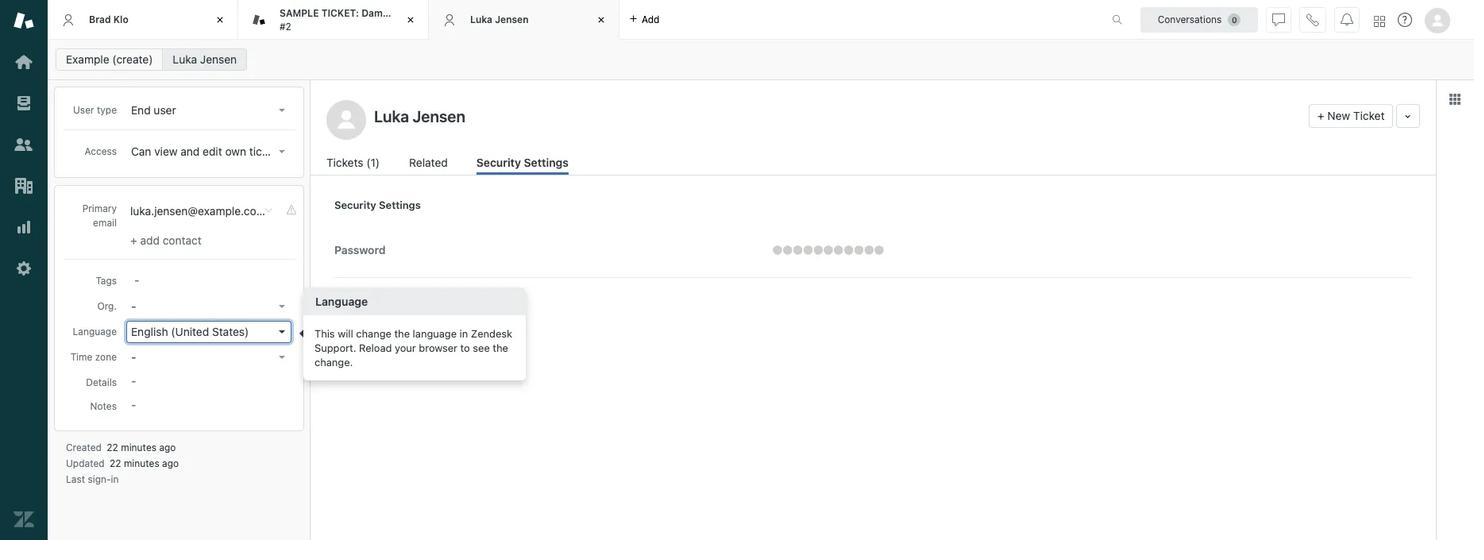 Task type: locate. For each thing, give the bounding box(es) containing it.
browser
[[419, 341, 458, 354]]

english
[[131, 325, 168, 339]]

luka jensen down close icon
[[173, 52, 237, 66]]

1 vertical spatial -
[[131, 350, 136, 364]]

english (united states)
[[131, 325, 249, 339]]

0 horizontal spatial language
[[73, 326, 117, 338]]

language
[[413, 327, 457, 340]]

0 vertical spatial language
[[315, 294, 368, 308]]

1 horizontal spatial luka jensen
[[470, 13, 529, 25]]

0 horizontal spatial settings
[[379, 199, 421, 211]]

arrow down image
[[279, 150, 285, 153], [279, 305, 285, 308]]

type
[[97, 104, 117, 116]]

0 vertical spatial jensen
[[495, 13, 529, 25]]

2 vertical spatial arrow down image
[[279, 356, 285, 359]]

arrow down image for user
[[279, 109, 285, 112]]

reporting image
[[14, 217, 34, 238]]

add
[[642, 13, 660, 25], [140, 234, 160, 247]]

- button down english (united states) 'button'
[[126, 346, 292, 369]]

1 horizontal spatial security settings
[[477, 156, 569, 169]]

minutes right updated
[[124, 458, 160, 470]]

+
[[1318, 109, 1325, 122], [130, 234, 137, 247]]

conversations button
[[1141, 7, 1259, 32]]

1 vertical spatial jensen
[[200, 52, 237, 66]]

zone
[[95, 351, 117, 363]]

details
[[86, 377, 117, 389]]

- button up english (united states) 'button'
[[126, 296, 292, 318]]

(united
[[171, 325, 209, 339]]

your
[[395, 341, 416, 354]]

tags
[[96, 275, 117, 287]]

example (create)
[[66, 52, 153, 66]]

klo
[[113, 13, 129, 25]]

arrow down image inside english (united states) 'button'
[[279, 331, 285, 334]]

2 arrow down image from the top
[[279, 305, 285, 308]]

0 horizontal spatial security
[[335, 199, 376, 211]]

security inside security settings link
[[477, 156, 521, 169]]

security down tickets (1) link
[[335, 199, 376, 211]]

- button for time zone
[[126, 346, 292, 369]]

+ add contact
[[130, 234, 202, 247]]

views image
[[14, 93, 34, 114]]

own
[[225, 145, 246, 158]]

0 vertical spatial security settings
[[477, 156, 569, 169]]

3 arrow down image from the top
[[279, 356, 285, 359]]

security settings
[[477, 156, 569, 169], [335, 199, 421, 211]]

1 vertical spatial arrow down image
[[279, 331, 285, 334]]

0 horizontal spatial close image
[[403, 12, 419, 28]]

0 horizontal spatial in
[[111, 474, 119, 486]]

1 vertical spatial luka jensen
[[173, 52, 237, 66]]

1 horizontal spatial in
[[460, 327, 468, 340]]

tickets
[[249, 145, 283, 158]]

+ left contact
[[130, 234, 137, 247]]

access
[[85, 145, 117, 157]]

0 horizontal spatial security settings
[[335, 199, 421, 211]]

luka
[[470, 13, 493, 25], [173, 52, 197, 66]]

conversations
[[1158, 13, 1222, 25]]

org.
[[97, 300, 117, 312]]

arrow down image up tickets at the left top of page
[[279, 109, 285, 112]]

get help image
[[1399, 13, 1413, 27]]

0 vertical spatial - button
[[126, 296, 292, 318]]

2 - from the top
[[131, 350, 136, 364]]

0 horizontal spatial the
[[395, 327, 410, 340]]

1 vertical spatial arrow down image
[[279, 305, 285, 308]]

ago
[[159, 442, 176, 454], [162, 458, 179, 470]]

secondary element
[[48, 44, 1475, 75]]

add inside popup button
[[642, 13, 660, 25]]

add button
[[620, 0, 669, 39]]

1 vertical spatial settings
[[379, 199, 421, 211]]

in inside "created 22 minutes ago updated 22 minutes ago last sign-in"
[[111, 474, 119, 486]]

+ new ticket
[[1318, 109, 1385, 122]]

in inside this will change the language in zendesk support. reload your browser to see the change.
[[460, 327, 468, 340]]

luka jensen inside secondary element
[[173, 52, 237, 66]]

1 vertical spatial language
[[73, 326, 117, 338]]

apps image
[[1449, 93, 1462, 106]]

language
[[315, 294, 368, 308], [73, 326, 117, 338]]

1 vertical spatial in
[[111, 474, 119, 486]]

None text field
[[370, 104, 1303, 128]]

the down "zendesk"
[[493, 341, 509, 354]]

0 horizontal spatial luka jensen
[[173, 52, 237, 66]]

1 horizontal spatial close image
[[594, 12, 609, 28]]

new
[[1328, 109, 1351, 122]]

luka inside secondary element
[[173, 52, 197, 66]]

0 vertical spatial -
[[131, 300, 136, 313]]

●●●●●●●●●●●
[[773, 243, 885, 257]]

arrow down image for (united
[[279, 331, 285, 334]]

arrow down image inside - button
[[279, 356, 285, 359]]

0 vertical spatial arrow down image
[[279, 109, 285, 112]]

user
[[154, 103, 176, 117]]

0 vertical spatial luka jensen
[[470, 13, 529, 25]]

1 - button from the top
[[126, 296, 292, 318]]

this
[[315, 327, 335, 340]]

close image
[[403, 12, 419, 28], [594, 12, 609, 28]]

security
[[477, 156, 521, 169], [335, 199, 376, 211]]

minutes right created
[[121, 442, 157, 454]]

1 vertical spatial +
[[130, 234, 137, 247]]

security right related link
[[477, 156, 521, 169]]

luka jensen right product
[[470, 13, 529, 25]]

luka right product
[[470, 13, 493, 25]]

minutes
[[121, 442, 157, 454], [124, 458, 160, 470]]

the up your
[[395, 327, 410, 340]]

jensen
[[495, 13, 529, 25], [200, 52, 237, 66]]

0 vertical spatial add
[[642, 13, 660, 25]]

english (united states) button
[[126, 321, 292, 343]]

0 vertical spatial the
[[395, 327, 410, 340]]

luka jensen
[[470, 13, 529, 25], [173, 52, 237, 66]]

support.
[[315, 341, 356, 354]]

customers image
[[14, 134, 34, 155]]

22 right created
[[107, 442, 118, 454]]

1 vertical spatial luka
[[173, 52, 197, 66]]

brad klo tab
[[48, 0, 238, 40]]

primary
[[82, 203, 117, 215]]

example
[[66, 52, 109, 66]]

1 horizontal spatial jensen
[[495, 13, 529, 25]]

time zone
[[70, 351, 117, 363]]

settings
[[524, 156, 569, 169], [379, 199, 421, 211]]

jensen inside secondary element
[[200, 52, 237, 66]]

1 arrow down image from the top
[[279, 150, 285, 153]]

luka jensen inside tab
[[470, 13, 529, 25]]

1 horizontal spatial settings
[[524, 156, 569, 169]]

+ for + add contact
[[130, 234, 137, 247]]

change.
[[315, 356, 353, 368]]

1 vertical spatial security
[[335, 199, 376, 211]]

language up time zone
[[73, 326, 117, 338]]

1 horizontal spatial add
[[642, 13, 660, 25]]

button displays agent's chat status as invisible. image
[[1273, 13, 1286, 26]]

1 horizontal spatial the
[[493, 341, 509, 354]]

1 vertical spatial 22
[[110, 458, 121, 470]]

in up to
[[460, 327, 468, 340]]

arrow down image left change.
[[279, 356, 285, 359]]

(1)
[[367, 156, 380, 169]]

0 vertical spatial security
[[477, 156, 521, 169]]

language up will
[[315, 294, 368, 308]]

1 horizontal spatial luka
[[470, 13, 493, 25]]

0 horizontal spatial jensen
[[200, 52, 237, 66]]

end user button
[[126, 99, 292, 122]]

0 horizontal spatial luka
[[173, 52, 197, 66]]

22
[[107, 442, 118, 454], [110, 458, 121, 470]]

22 up "sign-"
[[110, 458, 121, 470]]

2 close image from the left
[[594, 12, 609, 28]]

arrow down image inside can view and edit own tickets only button
[[279, 150, 285, 153]]

1 close image from the left
[[403, 12, 419, 28]]

luka right "(create)"
[[173, 52, 197, 66]]

damaged
[[362, 7, 406, 19]]

- right org.
[[131, 300, 136, 313]]

1 vertical spatial add
[[140, 234, 160, 247]]

close image left add popup button
[[594, 12, 609, 28]]

in
[[460, 327, 468, 340], [111, 474, 119, 486]]

arrow down image inside end user button
[[279, 109, 285, 112]]

0 vertical spatial settings
[[524, 156, 569, 169]]

1 arrow down image from the top
[[279, 109, 285, 112]]

- button
[[126, 296, 292, 318], [126, 346, 292, 369]]

0 vertical spatial luka
[[470, 13, 493, 25]]

view
[[154, 145, 178, 158]]

1 horizontal spatial +
[[1318, 109, 1325, 122]]

created 22 minutes ago updated 22 minutes ago last sign-in
[[66, 442, 179, 486]]

see
[[473, 341, 490, 354]]

the
[[395, 327, 410, 340], [493, 341, 509, 354]]

0 vertical spatial arrow down image
[[279, 150, 285, 153]]

get started image
[[14, 52, 34, 72]]

2 arrow down image from the top
[[279, 331, 285, 334]]

1 vertical spatial - button
[[126, 346, 292, 369]]

close image right ticket:
[[403, 12, 419, 28]]

arrow down image left "this"
[[279, 331, 285, 334]]

+ inside 'button'
[[1318, 109, 1325, 122]]

arrow down image
[[279, 109, 285, 112], [279, 331, 285, 334], [279, 356, 285, 359]]

user type
[[73, 104, 117, 116]]

-
[[131, 300, 136, 313], [131, 350, 136, 364]]

last
[[66, 474, 85, 486]]

tabs tab list
[[48, 0, 1096, 40]]

sign-
[[88, 474, 111, 486]]

in right 'last'
[[111, 474, 119, 486]]

2 - button from the top
[[126, 346, 292, 369]]

tab
[[238, 0, 446, 40]]

+ left new
[[1318, 109, 1325, 122]]

0 vertical spatial +
[[1318, 109, 1325, 122]]

1 - from the top
[[131, 300, 136, 313]]

1 horizontal spatial security
[[477, 156, 521, 169]]

user
[[73, 104, 94, 116]]

0 vertical spatial in
[[460, 327, 468, 340]]

0 horizontal spatial +
[[130, 234, 137, 247]]

1 vertical spatial ago
[[162, 458, 179, 470]]

- right zone
[[131, 350, 136, 364]]



Task type: describe. For each thing, give the bounding box(es) containing it.
notifications image
[[1341, 13, 1354, 26]]

this will change the language in zendesk support. reload your browser to see the change.
[[315, 327, 513, 368]]

1 vertical spatial minutes
[[124, 458, 160, 470]]

reload
[[359, 341, 392, 354]]

zendesk
[[471, 327, 513, 340]]

end user
[[131, 103, 176, 117]]

security settings link
[[477, 154, 569, 175]]

time
[[70, 351, 92, 363]]

can view and edit own tickets only
[[131, 145, 308, 158]]

created
[[66, 442, 102, 454]]

close image inside luka jensen tab
[[594, 12, 609, 28]]

#2
[[280, 20, 291, 32]]

brad
[[89, 13, 111, 25]]

arrow down image for can view and edit own tickets only
[[279, 150, 285, 153]]

luka inside tab
[[470, 13, 493, 25]]

product
[[409, 7, 446, 19]]

zendesk support image
[[14, 10, 34, 31]]

luka.jensen@example.com
[[130, 204, 266, 218]]

- for org.
[[131, 300, 136, 313]]

organizations image
[[14, 176, 34, 196]]

1 horizontal spatial language
[[315, 294, 368, 308]]

zendesk products image
[[1375, 15, 1386, 27]]

to
[[461, 341, 470, 354]]

0 vertical spatial ago
[[159, 442, 176, 454]]

- button for org.
[[126, 296, 292, 318]]

admin image
[[14, 258, 34, 279]]

- for time zone
[[131, 350, 136, 364]]

brad klo
[[89, 13, 129, 25]]

arrow down image for -
[[279, 305, 285, 308]]

jensen inside tab
[[495, 13, 529, 25]]

change
[[356, 327, 392, 340]]

ticket:
[[322, 7, 359, 19]]

(create)
[[112, 52, 153, 66]]

tickets (1) link
[[327, 154, 383, 175]]

0 vertical spatial minutes
[[121, 442, 157, 454]]

and
[[181, 145, 200, 158]]

1 vertical spatial security settings
[[335, 199, 421, 211]]

email
[[93, 217, 117, 229]]

states)
[[212, 325, 249, 339]]

+ for + new ticket
[[1318, 109, 1325, 122]]

notes
[[90, 401, 117, 412]]

can view and edit own tickets only button
[[126, 141, 308, 163]]

primary email
[[82, 203, 117, 229]]

tickets (1)
[[327, 156, 380, 169]]

updated
[[66, 458, 105, 470]]

close image
[[212, 12, 228, 28]]

main element
[[0, 0, 48, 540]]

tickets
[[327, 156, 364, 169]]

example (create) button
[[56, 48, 163, 71]]

edit
[[203, 145, 222, 158]]

ticket
[[1354, 109, 1385, 122]]

luka jensen link
[[162, 48, 247, 71]]

- field
[[128, 271, 292, 288]]

zendesk image
[[14, 509, 34, 530]]

luka jensen tab
[[429, 0, 620, 40]]

end
[[131, 103, 151, 117]]

sample ticket: damaged product #2
[[280, 7, 446, 32]]

0 horizontal spatial add
[[140, 234, 160, 247]]

1 vertical spatial the
[[493, 341, 509, 354]]

only
[[286, 145, 308, 158]]

related
[[409, 156, 448, 169]]

0 vertical spatial 22
[[107, 442, 118, 454]]

password
[[335, 244, 386, 257]]

contact
[[163, 234, 202, 247]]

sample
[[280, 7, 319, 19]]

tab containing sample ticket: damaged product
[[238, 0, 446, 40]]

+ new ticket button
[[1310, 104, 1394, 128]]

will
[[338, 327, 353, 340]]

related link
[[409, 154, 450, 175]]

can
[[131, 145, 151, 158]]



Task type: vqa. For each thing, say whether or not it's contained in the screenshot.
Luka
yes



